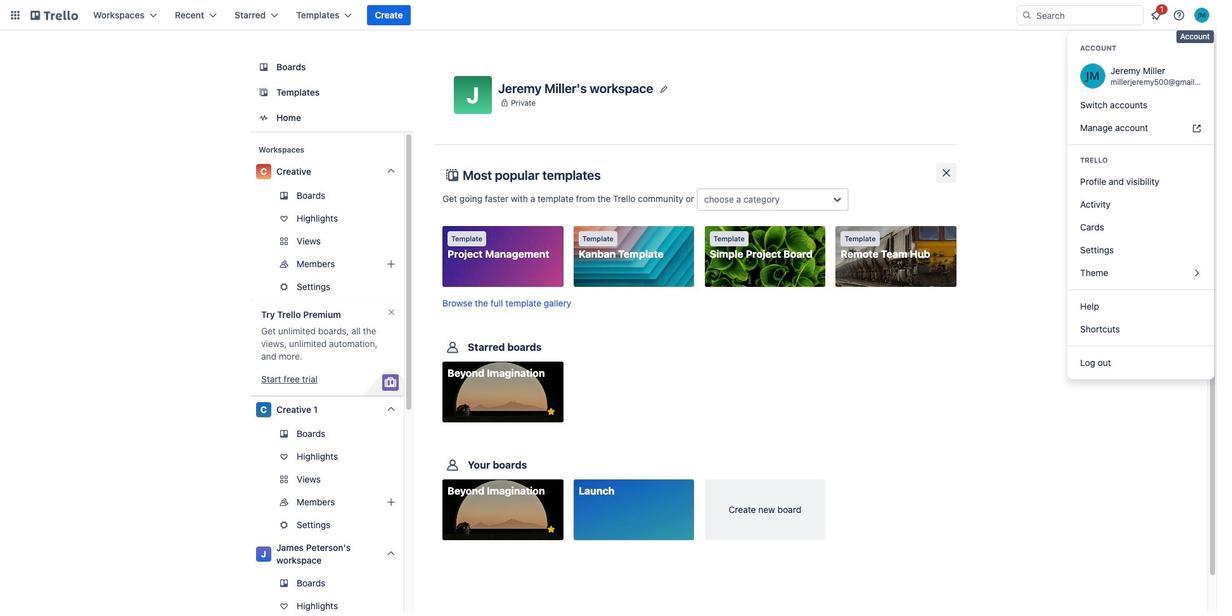 Task type: locate. For each thing, give the bounding box(es) containing it.
0 vertical spatial forward image
[[401, 234, 417, 249]]

1 vertical spatial forward image
[[401, 280, 417, 295]]

jeremy miller (jeremymiller198) image
[[1195, 8, 1210, 23], [1081, 63, 1106, 89]]

1 notification image
[[1149, 8, 1164, 23]]

1 vertical spatial jeremy miller (jeremymiller198) image
[[1081, 63, 1106, 89]]

2 forward image from the top
[[401, 495, 417, 511]]

1 vertical spatial forward image
[[401, 495, 417, 511]]

2 vertical spatial forward image
[[401, 518, 417, 533]]

add image
[[384, 495, 399, 511]]

tooltip
[[1177, 30, 1214, 43]]

add image
[[384, 257, 399, 272]]

search image
[[1022, 10, 1033, 20]]

0 vertical spatial forward image
[[401, 257, 417, 272]]

forward image
[[401, 234, 417, 249], [401, 495, 417, 511], [401, 518, 417, 533]]

2 forward image from the top
[[401, 280, 417, 295]]

0 vertical spatial jeremy miller (jeremymiller198) image
[[1195, 8, 1210, 23]]

home image
[[256, 110, 271, 126]]

2 vertical spatial forward image
[[401, 472, 417, 488]]

0 horizontal spatial jeremy miller (jeremymiller198) image
[[1081, 63, 1106, 89]]

open information menu image
[[1173, 9, 1186, 22]]

board image
[[256, 60, 271, 75]]

template board image
[[256, 85, 271, 100]]

1 horizontal spatial jeremy miller (jeremymiller198) image
[[1195, 8, 1210, 23]]

jeremy miller (jeremymiller198) image down search field
[[1081, 63, 1106, 89]]

forward image
[[401, 257, 417, 272], [401, 280, 417, 295], [401, 472, 417, 488]]

jeremy miller (jeremymiller198) image right open information menu icon on the right top of page
[[1195, 8, 1210, 23]]

3 forward image from the top
[[401, 518, 417, 533]]

1 forward image from the top
[[401, 234, 417, 249]]



Task type: vqa. For each thing, say whether or not it's contained in the screenshot.
(
no



Task type: describe. For each thing, give the bounding box(es) containing it.
3 forward image from the top
[[401, 472, 417, 488]]

click to unstar this board. it will be removed from your starred list. image
[[546, 407, 557, 418]]

1 forward image from the top
[[401, 257, 417, 272]]

back to home image
[[30, 5, 78, 25]]

Search field
[[1017, 5, 1144, 25]]

click to unstar this board. it will be removed from your starred list. image
[[546, 525, 557, 536]]

primary element
[[0, 0, 1218, 30]]



